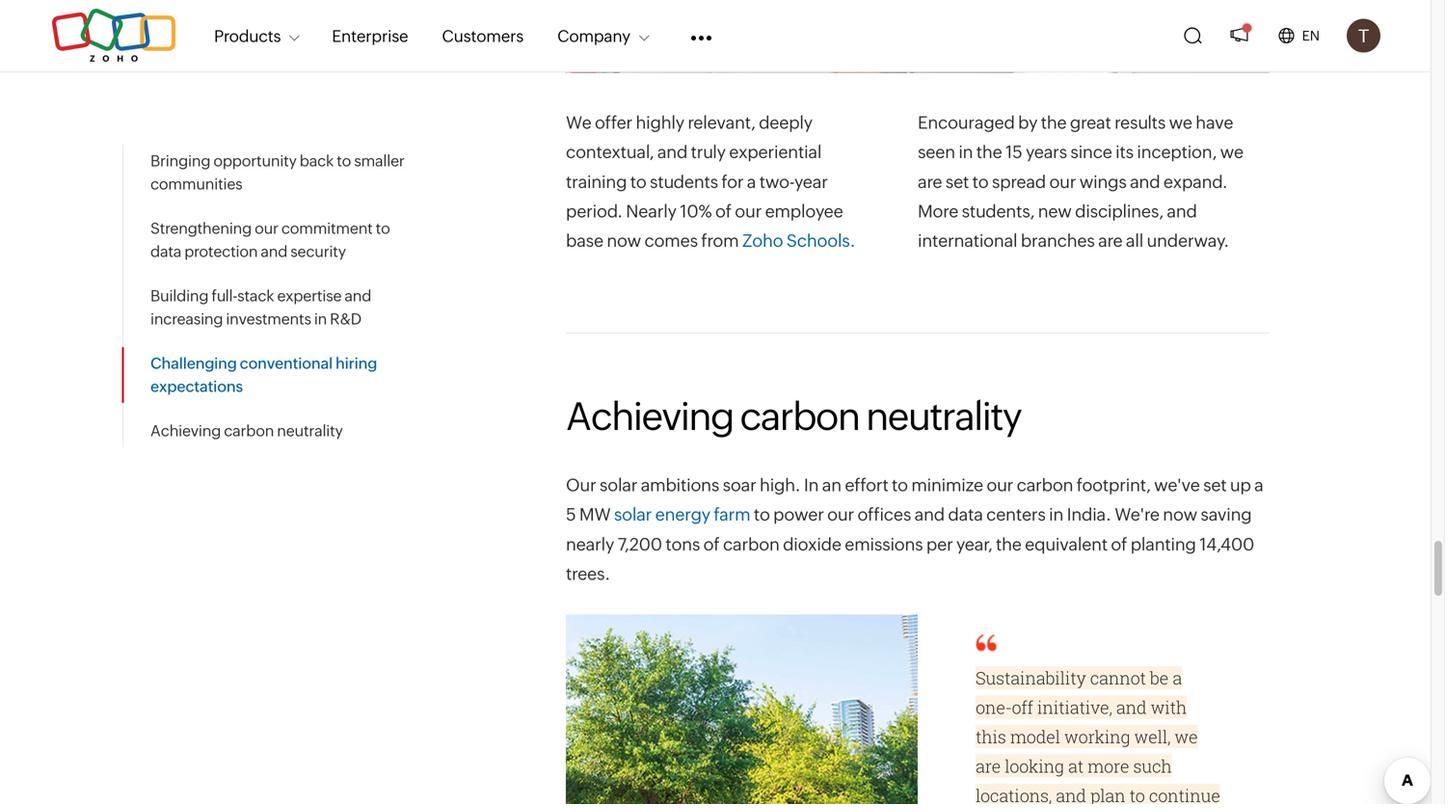 Task type: vqa. For each thing, say whether or not it's contained in the screenshot.
bottommost the set
yes



Task type: describe. For each thing, give the bounding box(es) containing it.
building full-stack expertise and increasing investments in r&d
[[150, 287, 371, 328]]

encouraged by the great results we have seen in the 15 years since its inception, we are set to spread our wings and expand. more students, new disciplines, and international branches are all underway.
[[918, 113, 1244, 251]]

to inside to power our offices and data centers in india. we're now saving nearly 7,200 tons of carbon dioxide emissions per year, the equivalent of planting 14,400 trees.
[[754, 505, 770, 525]]

our solar ambitions soar high. in an effort to minimize our carbon footprint, we've set up a 5 mw
[[566, 476, 1264, 525]]

of right tons at the bottom of page
[[704, 535, 720, 554]]

in inside encouraged by the great results we have seen in the 15 years since its inception, we are set to spread our wings and expand. more students, new disciplines, and international branches are all underway.
[[959, 142, 973, 162]]

are inside sustainability cannot be a one-off initiative, and with this model working well, we are looking at more such locations, and plan to cont
[[976, 755, 1001, 778]]

0 horizontal spatial neutrality
[[277, 422, 343, 440]]

enterprise link
[[332, 15, 408, 57]]

and inside building full-stack expertise and increasing investments in r&d
[[345, 287, 371, 305]]

security
[[290, 243, 346, 260]]

an
[[822, 476, 842, 495]]

to inside we offer highly relevant, deeply contextual, and truly experiential training to students for a two-year period. nearly 10% of our employee base now comes from
[[630, 172, 647, 192]]

company
[[557, 26, 631, 45]]

footprint,
[[1077, 476, 1151, 495]]

our inside we offer highly relevant, deeply contextual, and truly experiential training to students for a two-year period. nearly 10% of our employee base now comes from
[[735, 201, 762, 221]]

sustainability
[[976, 666, 1086, 689]]

effort
[[845, 476, 889, 495]]

our inside to power our offices and data centers in india. we're now saving nearly 7,200 tons of carbon dioxide emissions per year, the equivalent of planting 14,400 trees.
[[828, 505, 854, 525]]

to inside sustainability cannot be a one-off initiative, and with this model working well, we are looking at more such locations, and plan to cont
[[1130, 784, 1145, 804]]

soar
[[723, 476, 757, 495]]

seen
[[918, 142, 956, 162]]

a inside we offer highly relevant, deeply contextual, and truly experiential training to students for a two-year period. nearly 10% of our employee base now comes from
[[747, 172, 756, 192]]

year
[[795, 172, 828, 192]]

at
[[1068, 755, 1084, 778]]

a inside the our solar ambitions soar high. in an effort to minimize our carbon footprint, we've set up a 5 mw
[[1255, 476, 1264, 495]]

in
[[804, 476, 819, 495]]

1 horizontal spatial neutrality
[[866, 395, 1022, 439]]

hiring
[[336, 354, 377, 372]]

spread
[[992, 172, 1046, 192]]

students,
[[962, 201, 1035, 221]]

per
[[927, 535, 953, 554]]

to power our offices and data centers in india. we're now saving nearly 7,200 tons of carbon dioxide emissions per year, the equivalent of planting 14,400 trees.
[[566, 505, 1255, 584]]

minimize
[[912, 476, 984, 495]]

planting
[[1131, 535, 1197, 554]]

new
[[1038, 201, 1072, 221]]

one-
[[976, 696, 1012, 719]]

relevant,
[[688, 113, 756, 133]]

and down its
[[1130, 172, 1161, 192]]

for
[[722, 172, 744, 192]]

of inside we offer highly relevant, deeply contextual, and truly experiential training to students for a two-year period. nearly 10% of our employee base now comes from
[[716, 201, 732, 221]]

1 horizontal spatial achieving
[[566, 395, 734, 439]]

in for to power our offices and data centers in india. we're now saving nearly 7,200 tons of carbon dioxide emissions per year, the equivalent of planting 14,400 trees.
[[1049, 505, 1064, 525]]

be
[[1150, 666, 1169, 689]]

1 vertical spatial solar
[[614, 505, 652, 525]]

zoho schools. link
[[742, 231, 856, 251]]

1 vertical spatial we
[[1221, 142, 1244, 162]]

zoho schools.
[[742, 231, 856, 251]]

looking
[[1005, 755, 1064, 778]]

r&d
[[330, 310, 362, 328]]

now inside to power our offices and data centers in india. we're now saving nearly 7,200 tons of carbon dioxide emissions per year, the equivalent of planting 14,400 trees.
[[1163, 505, 1198, 525]]

underway.
[[1147, 231, 1230, 251]]

disciplines,
[[1075, 201, 1164, 221]]

year,
[[957, 535, 993, 554]]

expand.
[[1164, 172, 1228, 192]]

0 horizontal spatial achieving carbon neutrality
[[150, 422, 343, 440]]

deeply
[[759, 113, 813, 133]]

products
[[214, 26, 281, 45]]

7,200
[[618, 535, 662, 554]]

equivalent
[[1025, 535, 1108, 554]]

expectations
[[150, 378, 243, 395]]

encouraged
[[918, 113, 1015, 133]]

set inside encouraged by the great results we have seen in the 15 years since its inception, we are set to spread our wings and expand. more students, new disciplines, and international branches are all underway.
[[946, 172, 969, 192]]

to inside strengthening our commitment to data protection and security
[[376, 219, 390, 237]]

we offer highly relevant, deeply contextual, and truly experiential training to students for a two-year period. nearly 10% of our employee base now comes from
[[566, 113, 843, 251]]

india.
[[1067, 505, 1112, 525]]

base
[[566, 231, 604, 251]]

0 vertical spatial are
[[918, 172, 943, 192]]

we're
[[1115, 505, 1160, 525]]

its
[[1116, 142, 1134, 162]]

now inside we offer highly relevant, deeply contextual, and truly experiential training to students for a two-year period. nearly 10% of our employee base now comes from
[[607, 231, 641, 251]]

communities
[[150, 175, 243, 193]]

by
[[1018, 113, 1038, 133]]

two-
[[760, 172, 795, 192]]

customers
[[442, 26, 524, 45]]

investments
[[226, 310, 311, 328]]

offices
[[858, 505, 911, 525]]

en
[[1302, 28, 1320, 43]]

highly
[[636, 113, 685, 133]]

results
[[1115, 113, 1166, 133]]

challenging conventional hiring expectations
[[150, 354, 377, 395]]

such
[[1134, 755, 1172, 778]]

data inside strengthening our commitment to data protection and security
[[150, 243, 181, 260]]

energy
[[655, 505, 711, 525]]

branches
[[1021, 231, 1095, 251]]

this
[[976, 725, 1006, 748]]

tons
[[666, 535, 700, 554]]

we've
[[1154, 476, 1200, 495]]

saving
[[1201, 505, 1252, 525]]

and up underway.
[[1167, 201, 1197, 221]]

up
[[1230, 476, 1251, 495]]

to inside encouraged by the great results we have seen in the 15 years since its inception, we are set to spread our wings and expand. more students, new disciplines, and international branches are all underway.
[[973, 172, 989, 192]]

in for building full-stack expertise and increasing investments in r&d
[[314, 310, 327, 328]]

0 horizontal spatial achieving
[[150, 422, 221, 440]]

set inside the our solar ambitions soar high. in an effort to minimize our carbon footprint, we've set up a 5 mw
[[1204, 476, 1227, 495]]

and down cannot
[[1117, 696, 1147, 719]]

more
[[1088, 755, 1130, 778]]

our inside encouraged by the great results we have seen in the 15 years since its inception, we are set to spread our wings and expand. more students, new disciplines, and international branches are all underway.
[[1050, 172, 1076, 192]]



Task type: locate. For each thing, give the bounding box(es) containing it.
1 horizontal spatial now
[[1163, 505, 1198, 525]]

enterprise
[[332, 26, 408, 45]]

of right 10%
[[716, 201, 732, 221]]

0 vertical spatial solar
[[600, 476, 638, 495]]

our up new
[[1050, 172, 1076, 192]]

10%
[[680, 201, 712, 221]]

0 horizontal spatial now
[[607, 231, 641, 251]]

well,
[[1135, 725, 1171, 748]]

now
[[607, 231, 641, 251], [1163, 505, 1198, 525]]

our inside the our solar ambitions soar high. in an effort to minimize our carbon footprint, we've set up a 5 mw
[[987, 476, 1014, 495]]

comes
[[645, 231, 698, 251]]

all
[[1126, 231, 1144, 251]]

our up centers
[[987, 476, 1014, 495]]

2 horizontal spatial a
[[1255, 476, 1264, 495]]

working
[[1065, 725, 1131, 748]]

0 horizontal spatial in
[[314, 310, 327, 328]]

off
[[1012, 696, 1034, 719]]

are
[[918, 172, 943, 192], [1099, 231, 1123, 251], [976, 755, 1001, 778]]

1 vertical spatial in
[[314, 310, 327, 328]]

5
[[566, 505, 576, 525]]

wings
[[1080, 172, 1127, 192]]

0 vertical spatial now
[[607, 231, 641, 251]]

locations,
[[976, 784, 1052, 804]]

achieving down expectations
[[150, 422, 221, 440]]

strengthening
[[150, 219, 252, 237]]

our up the protection
[[255, 219, 278, 237]]

a inside sustainability cannot be a one-off initiative, and with this model working well, we are looking at more such locations, and plan to cont
[[1173, 666, 1182, 689]]

1 horizontal spatial set
[[1204, 476, 1227, 495]]

our inside strengthening our commitment to data protection and security
[[255, 219, 278, 237]]

protection
[[184, 243, 258, 260]]

in inside building full-stack expertise and increasing investments in r&d
[[314, 310, 327, 328]]

1 vertical spatial the
[[977, 142, 1002, 162]]

2 vertical spatial in
[[1049, 505, 1064, 525]]

to inside bringing opportunity back to smaller communities
[[337, 152, 351, 170]]

to right back
[[337, 152, 351, 170]]

data up year,
[[948, 505, 983, 525]]

period.
[[566, 201, 623, 221]]

0 vertical spatial in
[[959, 142, 973, 162]]

1 horizontal spatial achieving carbon neutrality
[[566, 395, 1022, 439]]

0 horizontal spatial a
[[747, 172, 756, 192]]

training
[[566, 172, 627, 192]]

and inside to power our offices and data centers in india. we're now saving nearly 7,200 tons of carbon dioxide emissions per year, the equivalent of planting 14,400 trees.
[[915, 505, 945, 525]]

schools.
[[787, 231, 856, 251]]

set up more
[[946, 172, 969, 192]]

initiative,
[[1038, 696, 1113, 719]]

carbon
[[740, 395, 860, 439], [224, 422, 274, 440], [1017, 476, 1074, 495], [723, 535, 780, 554]]

1 vertical spatial are
[[1099, 231, 1123, 251]]

2 vertical spatial we
[[1175, 725, 1198, 748]]

to right plan
[[1130, 784, 1145, 804]]

conventional
[[240, 354, 333, 372]]

have
[[1196, 113, 1234, 133]]

great
[[1070, 113, 1112, 133]]

are down seen
[[918, 172, 943, 192]]

a right for
[[747, 172, 756, 192]]

smaller
[[354, 152, 405, 170]]

cannot
[[1090, 666, 1146, 689]]

0 vertical spatial we
[[1169, 113, 1193, 133]]

increasing
[[150, 310, 223, 328]]

to right "commitment"
[[376, 219, 390, 237]]

0 vertical spatial the
[[1041, 113, 1067, 133]]

a
[[747, 172, 756, 192], [1255, 476, 1264, 495], [1173, 666, 1182, 689]]

with
[[1151, 696, 1187, 719]]

15
[[1006, 142, 1023, 162]]

set left up
[[1204, 476, 1227, 495]]

we right 'well,'
[[1175, 725, 1198, 748]]

and up the r&d
[[345, 287, 371, 305]]

solar inside the our solar ambitions soar high. in an effort to minimize our carbon footprint, we've set up a 5 mw
[[600, 476, 638, 495]]

international
[[918, 231, 1018, 251]]

1 vertical spatial a
[[1255, 476, 1264, 495]]

solar right our
[[600, 476, 638, 495]]

0 horizontal spatial data
[[150, 243, 181, 260]]

and inside strengthening our commitment to data protection and security
[[261, 243, 288, 260]]

to
[[337, 152, 351, 170], [630, 172, 647, 192], [973, 172, 989, 192], [376, 219, 390, 237], [892, 476, 908, 495], [754, 505, 770, 525], [1130, 784, 1145, 804]]

and inside we offer highly relevant, deeply contextual, and truly experiential training to students for a two-year period. nearly 10% of our employee base now comes from
[[658, 142, 688, 162]]

of down we're
[[1111, 535, 1128, 554]]

data
[[150, 243, 181, 260], [948, 505, 983, 525]]

are left all
[[1099, 231, 1123, 251]]

0 vertical spatial set
[[946, 172, 969, 192]]

students
[[650, 172, 718, 192]]

achieving up 'ambitions'
[[566, 395, 734, 439]]

in up equivalent
[[1049, 505, 1064, 525]]

dioxide
[[783, 535, 842, 554]]

set
[[946, 172, 969, 192], [1204, 476, 1227, 495]]

the left 15
[[977, 142, 1002, 162]]

truly
[[691, 142, 726, 162]]

carbon down farm
[[723, 535, 780, 554]]

to up nearly
[[630, 172, 647, 192]]

neutrality down conventional
[[277, 422, 343, 440]]

our
[[566, 476, 596, 495]]

the
[[1041, 113, 1067, 133], [977, 142, 1002, 162], [996, 535, 1022, 554]]

our down an
[[828, 505, 854, 525]]

bringing
[[150, 152, 211, 170]]

nearly
[[566, 535, 614, 554]]

from
[[701, 231, 739, 251]]

2 horizontal spatial are
[[1099, 231, 1123, 251]]

2 horizontal spatial in
[[1049, 505, 1064, 525]]

2 vertical spatial are
[[976, 755, 1001, 778]]

data down strengthening
[[150, 243, 181, 260]]

the down centers
[[996, 535, 1022, 554]]

to right farm
[[754, 505, 770, 525]]

are down this
[[976, 755, 1001, 778]]

1 horizontal spatial data
[[948, 505, 983, 525]]

power
[[774, 505, 824, 525]]

centers
[[987, 505, 1046, 525]]

now down 'we've'
[[1163, 505, 1198, 525]]

data inside to power our offices and data centers in india. we're now saving nearly 7,200 tons of carbon dioxide emissions per year, the equivalent of planting 14,400 trees.
[[948, 505, 983, 525]]

1 horizontal spatial in
[[959, 142, 973, 162]]

now right base
[[607, 231, 641, 251]]

solar energy farm
[[614, 505, 754, 525]]

and down at
[[1056, 784, 1087, 804]]

of
[[716, 201, 732, 221], [704, 535, 720, 554], [1111, 535, 1128, 554]]

inception,
[[1137, 142, 1217, 162]]

carbon inside the our solar ambitions soar high. in an effort to minimize our carbon footprint, we've set up a 5 mw
[[1017, 476, 1074, 495]]

full-
[[212, 287, 237, 305]]

in left the r&d
[[314, 310, 327, 328]]

and up per
[[915, 505, 945, 525]]

we down have
[[1221, 142, 1244, 162]]

zoho
[[742, 231, 783, 251]]

in inside to power our offices and data centers in india. we're now saving nearly 7,200 tons of carbon dioxide emissions per year, the equivalent of planting 14,400 trees.
[[1049, 505, 1064, 525]]

0 vertical spatial a
[[747, 172, 756, 192]]

commitment
[[281, 219, 373, 237]]

carbon up centers
[[1017, 476, 1074, 495]]

bringing opportunity back to smaller communities
[[150, 152, 405, 193]]

back
[[300, 152, 334, 170]]

the inside to power our offices and data centers in india. we're now saving nearly 7,200 tons of carbon dioxide emissions per year, the equivalent of planting 14,400 trees.
[[996, 535, 1022, 554]]

1 horizontal spatial are
[[976, 755, 1001, 778]]

offer
[[595, 113, 633, 133]]

we
[[566, 113, 592, 133]]

2 vertical spatial the
[[996, 535, 1022, 554]]

solar
[[600, 476, 638, 495], [614, 505, 652, 525]]

challenging
[[150, 354, 237, 372]]

experiential
[[729, 142, 822, 162]]

1 vertical spatial set
[[1204, 476, 1227, 495]]

neutrality up minimize
[[866, 395, 1022, 439]]

to inside the our solar ambitions soar high. in an effort to minimize our carbon footprint, we've set up a 5 mw
[[892, 476, 908, 495]]

0 vertical spatial data
[[150, 243, 181, 260]]

in right seen
[[959, 142, 973, 162]]

solar up 7,200
[[614, 505, 652, 525]]

customers link
[[442, 15, 524, 57]]

0 horizontal spatial are
[[918, 172, 943, 192]]

achieving carbon neutrality down challenging conventional hiring expectations
[[150, 422, 343, 440]]

solar energy farm link
[[614, 505, 754, 525]]

1 horizontal spatial a
[[1173, 666, 1182, 689]]

we inside sustainability cannot be a one-off initiative, and with this model working well, we are looking at more such locations, and plan to cont
[[1175, 725, 1198, 748]]

mw
[[580, 505, 611, 525]]

to up 'students,'
[[973, 172, 989, 192]]

terry turtle image
[[1347, 19, 1381, 53]]

a right up
[[1255, 476, 1264, 495]]

to right effort
[[892, 476, 908, 495]]

emissions
[[845, 535, 923, 554]]

the right by
[[1041, 113, 1067, 133]]

carbon down challenging conventional hiring expectations
[[224, 422, 274, 440]]

a right be
[[1173, 666, 1182, 689]]

and left security
[[261, 243, 288, 260]]

0 horizontal spatial set
[[946, 172, 969, 192]]

expertise
[[277, 287, 342, 305]]

we up inception,
[[1169, 113, 1193, 133]]

1 vertical spatial now
[[1163, 505, 1198, 525]]

achieving carbon neutrality up high.
[[566, 395, 1022, 439]]

14,400
[[1200, 535, 1255, 554]]

our up zoho
[[735, 201, 762, 221]]

building
[[150, 287, 209, 305]]

contextual,
[[566, 142, 654, 162]]

years
[[1026, 142, 1067, 162]]

1 vertical spatial data
[[948, 505, 983, 525]]

2 vertical spatial a
[[1173, 666, 1182, 689]]

carbon up in
[[740, 395, 860, 439]]

and up students
[[658, 142, 688, 162]]

stack
[[237, 287, 274, 305]]

carbon inside to power our offices and data centers in india. we're now saving nearly 7,200 tons of carbon dioxide emissions per year, the equivalent of planting 14,400 trees.
[[723, 535, 780, 554]]

employee
[[765, 201, 843, 221]]

opportunity
[[213, 152, 297, 170]]

we
[[1169, 113, 1193, 133], [1221, 142, 1244, 162], [1175, 725, 1198, 748]]



